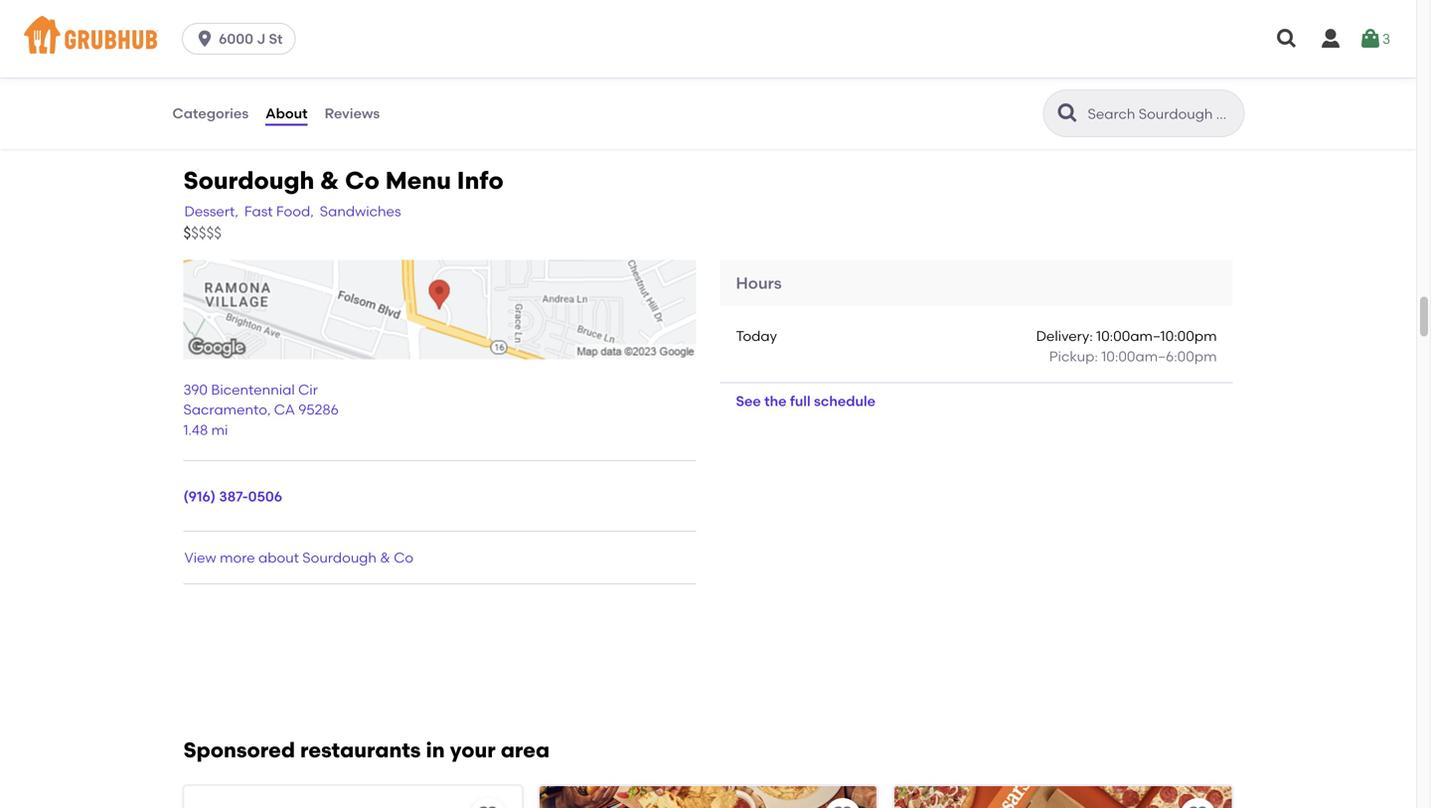Task type: locate. For each thing, give the bounding box(es) containing it.
save this restaurant image
[[832, 805, 855, 808]]

0 horizontal spatial save this restaurant button
[[470, 799, 506, 808]]

sourdough up fast
[[183, 166, 315, 195]]

co
[[345, 166, 380, 195], [394, 549, 414, 566]]

svg image
[[1276, 27, 1300, 51]]

mi
[[211, 422, 228, 439]]

sourdough
[[183, 166, 315, 195], [303, 549, 377, 566]]

1 vertical spatial sourdough
[[303, 549, 377, 566]]

0 horizontal spatial save this restaurant image
[[476, 805, 500, 808]]

1 horizontal spatial svg image
[[1320, 27, 1343, 51]]

2 horizontal spatial save this restaurant button
[[1181, 799, 1217, 808]]

svg image left 6000
[[195, 29, 215, 49]]

sponsored
[[183, 738, 295, 763]]

sponsored restaurants in your area
[[183, 738, 550, 763]]

1 vertical spatial co
[[394, 549, 414, 566]]

387-
[[219, 488, 248, 505]]

more
[[220, 549, 255, 566]]

3 save this restaurant button from the left
[[1181, 799, 1217, 808]]

0 horizontal spatial svg image
[[195, 29, 215, 49]]

3
[[1383, 30, 1391, 47]]

info
[[457, 166, 504, 195]]

sourdough right about
[[303, 549, 377, 566]]

dessert,
[[184, 203, 239, 220]]

delivery:
[[1037, 328, 1094, 345]]

svg image
[[1320, 27, 1343, 51], [1359, 27, 1383, 51], [195, 29, 215, 49]]

save this restaurant image
[[476, 805, 500, 808], [1187, 805, 1211, 808]]

svg image for 3
[[1359, 27, 1383, 51]]

10:00am–6:00pm
[[1102, 348, 1218, 365]]

cir
[[298, 381, 318, 398]]

svg image inside 6000 j st button
[[195, 29, 215, 49]]

see the full schedule button
[[720, 384, 892, 419]]

(916) 387-0506 button
[[183, 487, 283, 507]]

(916)
[[183, 488, 216, 505]]

0 horizontal spatial co
[[345, 166, 380, 195]]

bicentennial
[[211, 381, 295, 398]]

(916) 387-0506
[[183, 488, 283, 505]]

schedule
[[814, 393, 876, 410]]

sourdough & co  menu info
[[183, 166, 504, 195]]

svg image right svg image on the top
[[1359, 27, 1383, 51]]

1 vertical spatial &
[[380, 549, 391, 566]]

1 save this restaurant image from the left
[[476, 805, 500, 808]]

1 horizontal spatial co
[[394, 549, 414, 566]]

0 vertical spatial sourdough
[[183, 166, 315, 195]]

390 bicentennial cir sacramento , ca 95286 1.48 mi
[[183, 381, 339, 439]]

about
[[259, 549, 299, 566]]

1 horizontal spatial save this restaurant button
[[826, 799, 861, 808]]

2 horizontal spatial svg image
[[1359, 27, 1383, 51]]

6000
[[219, 30, 254, 47]]

0 horizontal spatial &
[[320, 166, 339, 195]]

search icon image
[[1057, 101, 1080, 125]]

save this restaurant button for little caesars pizza logo
[[1181, 799, 1217, 808]]

1 save this restaurant button from the left
[[470, 799, 506, 808]]

today
[[736, 328, 778, 345]]

95286
[[299, 401, 339, 418]]

svg image inside 3 button
[[1359, 27, 1383, 51]]

sandwiches
[[320, 203, 401, 220]]

6000 j st button
[[182, 23, 304, 55]]

&
[[320, 166, 339, 195], [380, 549, 391, 566]]

chili's logo image
[[540, 787, 877, 808]]

2 save this restaurant button from the left
[[826, 799, 861, 808]]

see
[[736, 393, 762, 410]]

Search Sourdough & Co  search field
[[1086, 104, 1239, 123]]

view
[[184, 549, 217, 566]]

2 save this restaurant image from the left
[[1187, 805, 1211, 808]]

your
[[450, 738, 496, 763]]

1 horizontal spatial save this restaurant image
[[1187, 805, 1211, 808]]

svg image left 3 button
[[1320, 27, 1343, 51]]

0506
[[248, 488, 283, 505]]

save this restaurant button
[[470, 799, 506, 808], [826, 799, 861, 808], [1181, 799, 1217, 808]]



Task type: describe. For each thing, give the bounding box(es) containing it.
0 vertical spatial &
[[320, 166, 339, 195]]

hours
[[736, 274, 782, 293]]

categories
[[173, 105, 249, 122]]

sacramento
[[183, 401, 267, 418]]

reviews button
[[324, 78, 381, 149]]

fast
[[245, 203, 273, 220]]

,
[[267, 401, 271, 418]]

ca
[[274, 401, 295, 418]]

restaurants
[[300, 738, 421, 763]]

dessert, fast food, sandwiches
[[184, 203, 401, 220]]

reviews
[[325, 105, 380, 122]]

full
[[790, 393, 811, 410]]

about
[[266, 105, 308, 122]]

st
[[269, 30, 283, 47]]

dessert, button
[[183, 200, 240, 223]]

6000 j st
[[219, 30, 283, 47]]

1.48
[[183, 422, 208, 439]]

menu
[[386, 166, 451, 195]]

1 horizontal spatial &
[[380, 549, 391, 566]]

see the full schedule
[[736, 393, 876, 410]]

categories button
[[172, 78, 250, 149]]

pickup:
[[1050, 348, 1099, 365]]

$$$$$
[[183, 224, 222, 242]]

j
[[257, 30, 266, 47]]

fast food, button
[[244, 200, 315, 223]]

the
[[765, 393, 787, 410]]

10:00am–10:00pm
[[1097, 328, 1218, 345]]

390
[[183, 381, 208, 398]]

area
[[501, 738, 550, 763]]

food,
[[276, 203, 314, 220]]

3 button
[[1359, 21, 1391, 57]]

save this restaurant button for chili's logo
[[826, 799, 861, 808]]

$
[[183, 224, 191, 242]]

in
[[426, 738, 445, 763]]

0 vertical spatial co
[[345, 166, 380, 195]]

svg image for 6000 j st
[[195, 29, 215, 49]]

delivery: 10:00am–10:00pm
[[1037, 328, 1218, 345]]

sandwiches button
[[319, 200, 402, 223]]

little caesars pizza logo image
[[895, 787, 1233, 808]]

pickup: 10:00am–6:00pm
[[1050, 348, 1218, 365]]

main navigation navigation
[[0, 0, 1417, 78]]

view more about sourdough & co
[[184, 549, 414, 566]]

about button
[[265, 78, 309, 149]]



Task type: vqa. For each thing, say whether or not it's contained in the screenshot.
the left 'American'
no



